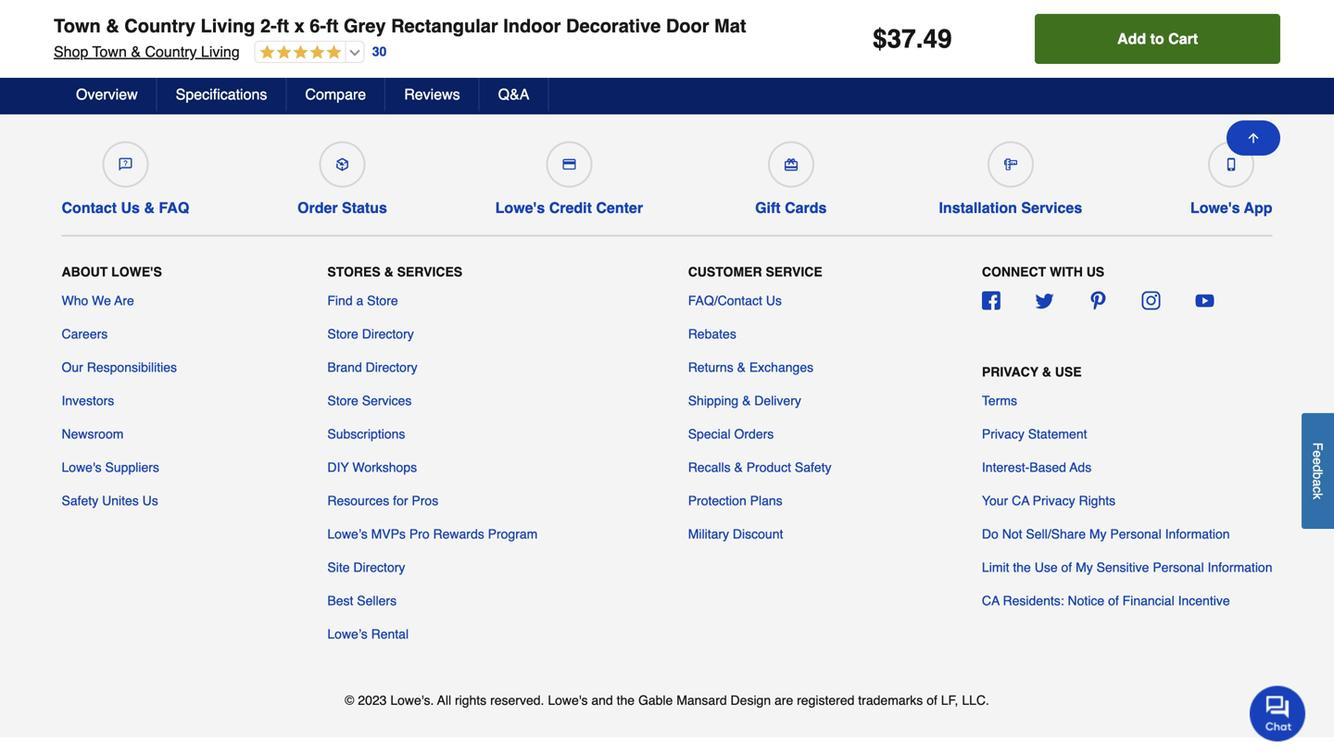 Task type: describe. For each thing, give the bounding box(es) containing it.
our
[[62, 360, 83, 375]]

credit
[[549, 199, 592, 217]]

privacy inside your ca privacy rights link
[[1033, 494, 1076, 509]]

who
[[62, 294, 88, 308]]

& for town & country living 2-ft x 6-ft grey rectangular indoor decorative door mat
[[106, 15, 119, 37]]

exchanges
[[750, 360, 814, 375]]

installation services link
[[939, 134, 1083, 218]]

brand
[[328, 360, 362, 375]]

do not sell/share my personal information link
[[982, 525, 1230, 544]]

& up overview button
[[131, 43, 141, 60]]

door
[[666, 15, 709, 37]]

our responsibilities
[[62, 360, 177, 375]]

directory for site directory
[[353, 560, 405, 575]]

reviews button
[[386, 78, 480, 111]]

lowe's mvps pro rewards program
[[328, 527, 538, 542]]

overview button
[[57, 78, 157, 111]]

services for installation services
[[1022, 199, 1083, 217]]

limit
[[982, 560, 1010, 575]]

resources
[[328, 494, 390, 509]]

lowe's for lowe's rental
[[328, 627, 368, 642]]

0 vertical spatial my
[[1090, 527, 1107, 542]]

1 living from the top
[[201, 15, 255, 37]]

0 vertical spatial town
[[54, 15, 101, 37]]

store inside 'find a store' link
[[367, 294, 398, 308]]

limit the use of my sensitive personal information
[[982, 560, 1273, 575]]

safety unites us link
[[62, 492, 158, 510]]

your ca privacy rights link
[[982, 492, 1116, 510]]

customer
[[688, 265, 762, 280]]

0 vertical spatial country
[[124, 15, 196, 37]]

lowe's credit center link
[[496, 134, 643, 218]]

d
[[1311, 465, 1326, 472]]

compare button
[[287, 78, 386, 111]]

pros
[[412, 494, 439, 509]]

lowe's rental link
[[328, 625, 409, 644]]

terms link
[[982, 392, 1018, 410]]

ca inside your ca privacy rights link
[[1012, 494, 1030, 509]]

0 horizontal spatial a
[[356, 294, 364, 308]]

credit card image
[[563, 158, 576, 171]]

privacy statement link
[[982, 425, 1088, 444]]

site directory
[[328, 560, 405, 575]]

1 e from the top
[[1311, 451, 1326, 458]]

$
[[873, 24, 887, 54]]

us for faq/contact
[[766, 294, 782, 308]]

find a store
[[328, 294, 398, 308]]

careers link
[[62, 325, 108, 344]]

plans
[[750, 494, 783, 509]]

cart
[[1169, 30, 1199, 47]]

rectangular
[[391, 15, 498, 37]]

careers
[[62, 327, 108, 342]]

for
[[393, 494, 408, 509]]

privacy for privacy statement
[[982, 427, 1025, 442]]

deals, inspiration and trends we've got ideas to share.
[[304, 42, 615, 84]]

49
[[924, 24, 952, 54]]

recalls & product safety link
[[688, 459, 832, 477]]

store directory
[[328, 327, 414, 342]]

with
[[1050, 265, 1083, 280]]

best sellers
[[328, 594, 397, 609]]

reserved.
[[490, 693, 544, 708]]

diy
[[328, 460, 349, 475]]

we
[[92, 294, 111, 308]]

37
[[887, 24, 916, 54]]

gable
[[639, 693, 673, 708]]

gift cards link
[[751, 134, 831, 218]]

share.
[[576, 69, 615, 84]]

services for store services
[[362, 394, 412, 408]]

$ 37 . 49
[[873, 24, 952, 54]]

gift cards
[[755, 199, 827, 217]]

interest-based ads link
[[982, 459, 1092, 477]]

contact us & faq link
[[62, 134, 189, 218]]

returns
[[688, 360, 734, 375]]

rental
[[371, 627, 409, 642]]

center
[[596, 199, 643, 217]]

lowe's app link
[[1191, 134, 1273, 218]]

a inside button
[[1311, 479, 1326, 487]]

1 horizontal spatial us
[[142, 494, 158, 509]]

do not sell/share my personal information
[[982, 527, 1230, 542]]

site directory link
[[328, 559, 405, 577]]

lowe's credit center
[[496, 199, 643, 217]]

customer care image
[[119, 158, 132, 171]]

0 vertical spatial personal
[[1111, 527, 1162, 542]]

f e e d b a c k button
[[1302, 413, 1335, 529]]

pickup image
[[336, 158, 349, 171]]

based
[[1030, 460, 1067, 475]]

& left faq
[[144, 199, 155, 217]]

about
[[62, 265, 108, 280]]

connect
[[982, 265, 1047, 280]]

& for stores & services
[[384, 265, 394, 280]]

are
[[114, 294, 134, 308]]

use for &
[[1055, 365, 1082, 380]]

stores
[[328, 265, 381, 280]]

store directory link
[[328, 325, 414, 344]]

contact
[[62, 199, 117, 217]]

sensitive
[[1097, 560, 1150, 575]]

program
[[488, 527, 538, 542]]

lowe's for lowe's credit center
[[496, 199, 545, 217]]

sellers
[[357, 594, 397, 609]]

gift card image
[[785, 158, 798, 171]]

customer service
[[688, 265, 823, 280]]

of for financial
[[1109, 594, 1119, 609]]

protection plans link
[[688, 492, 783, 510]]

& for recalls & product safety
[[734, 460, 743, 475]]

c
[[1311, 487, 1326, 493]]

1 vertical spatial information
[[1208, 560, 1273, 575]]

privacy for privacy & use
[[982, 365, 1039, 380]]

our responsibilities link
[[62, 358, 177, 377]]

0 vertical spatial information
[[1166, 527, 1230, 542]]

indoor
[[503, 15, 561, 37]]

©
[[345, 693, 354, 708]]

& for returns & exchanges
[[737, 360, 746, 375]]

incentive
[[1179, 594, 1230, 609]]



Task type: vqa. For each thing, say whether or not it's contained in the screenshot.
Community Q & A
no



Task type: locate. For each thing, give the bounding box(es) containing it.
to inside deals, inspiration and trends we've got ideas to share.
[[561, 69, 573, 84]]

workshops
[[353, 460, 417, 475]]

0 vertical spatial living
[[201, 15, 255, 37]]

information
[[1166, 527, 1230, 542], [1208, 560, 1273, 575]]

1 vertical spatial safety
[[62, 494, 98, 509]]

1 horizontal spatial of
[[1062, 560, 1073, 575]]

us right "unites"
[[142, 494, 158, 509]]

store for directory
[[328, 327, 359, 342]]

of right the notice
[[1109, 594, 1119, 609]]

pinterest image
[[1089, 292, 1108, 310]]

store services
[[328, 394, 412, 408]]

& right returns
[[737, 360, 746, 375]]

youtube image
[[1196, 292, 1214, 310]]

to right add
[[1151, 30, 1165, 47]]

safety left "unites"
[[62, 494, 98, 509]]

to inside button
[[1151, 30, 1165, 47]]

2 horizontal spatial of
[[1109, 594, 1119, 609]]

personal up limit the use of my sensitive personal information link
[[1111, 527, 1162, 542]]

mobile image
[[1225, 158, 1238, 171]]

safety right product
[[795, 460, 832, 475]]

rights
[[455, 693, 487, 708]]

best
[[328, 594, 353, 609]]

0 horizontal spatial of
[[927, 693, 938, 708]]

1 vertical spatial ca
[[982, 594, 1000, 609]]

a right 'find'
[[356, 294, 364, 308]]

lowe's.
[[391, 693, 434, 708]]

privacy up terms link at the bottom right of the page
[[982, 365, 1039, 380]]

ft left x
[[277, 15, 289, 37]]

deals,
[[304, 42, 370, 68]]

about lowe's
[[62, 265, 162, 280]]

1 horizontal spatial a
[[1311, 479, 1326, 487]]

living left 2-
[[201, 15, 255, 37]]

specifications button
[[157, 78, 287, 111]]

1 vertical spatial lowe's
[[328, 627, 368, 642]]

1 vertical spatial and
[[592, 693, 613, 708]]

1 vertical spatial use
[[1035, 560, 1058, 575]]

the inside limit the use of my sensitive personal information link
[[1013, 560, 1031, 575]]

2 e from the top
[[1311, 458, 1326, 465]]

store
[[367, 294, 398, 308], [328, 327, 359, 342], [328, 394, 359, 408]]

personal up incentive
[[1153, 560, 1204, 575]]

lowe's rental
[[328, 627, 409, 642]]

town up shop
[[54, 15, 101, 37]]

ca residents: notice of financial incentive link
[[982, 592, 1230, 611]]

1 vertical spatial to
[[561, 69, 573, 84]]

privacy up interest-
[[982, 427, 1025, 442]]

1 ft from the left
[[277, 15, 289, 37]]

lowe's for lowe's suppliers
[[62, 460, 102, 475]]

0 horizontal spatial safety
[[62, 494, 98, 509]]

2 horizontal spatial us
[[766, 294, 782, 308]]

us right contact
[[121, 199, 140, 217]]

lowe's inside "link"
[[328, 527, 368, 542]]

& right recalls
[[734, 460, 743, 475]]

1 horizontal spatial ca
[[1012, 494, 1030, 509]]

ca residents: notice of financial incentive
[[982, 594, 1230, 609]]

the left gable
[[617, 693, 635, 708]]

gift
[[755, 199, 781, 217]]

directory up sellers
[[353, 560, 405, 575]]

lowe's down best
[[328, 627, 368, 642]]

store inside store directory "link"
[[328, 327, 359, 342]]

1 horizontal spatial the
[[1013, 560, 1031, 575]]

lowe's left 'app'
[[1191, 199, 1241, 217]]

& up shop town & country living
[[106, 15, 119, 37]]

lowe's inside 'link'
[[1191, 199, 1241, 217]]

services up 'find a store' link
[[397, 265, 463, 280]]

0 vertical spatial a
[[356, 294, 364, 308]]

e
[[1311, 451, 1326, 458], [1311, 458, 1326, 465]]

and inside deals, inspiration and trends we've got ideas to share.
[[496, 42, 536, 68]]

country up shop town & country living
[[124, 15, 196, 37]]

2 ft from the left
[[326, 15, 339, 37]]

special orders
[[688, 427, 774, 442]]

0 horizontal spatial and
[[496, 42, 536, 68]]

1 vertical spatial services
[[397, 265, 463, 280]]

brand directory
[[328, 360, 418, 375]]

add to cart button
[[1035, 14, 1281, 64]]

of left lf,
[[927, 693, 938, 708]]

directory for brand directory
[[366, 360, 418, 375]]

us down customer service
[[766, 294, 782, 308]]

decorative
[[566, 15, 661, 37]]

k
[[1311, 493, 1326, 500]]

1 vertical spatial a
[[1311, 479, 1326, 487]]

chat invite button image
[[1250, 685, 1307, 742]]

& for privacy & use
[[1042, 365, 1052, 380]]

4.9 stars image
[[256, 44, 342, 62]]

1 horizontal spatial safety
[[795, 460, 832, 475]]

2 vertical spatial store
[[328, 394, 359, 408]]

responsibilities
[[87, 360, 177, 375]]

add to cart
[[1118, 30, 1199, 47]]

1 horizontal spatial ft
[[326, 15, 339, 37]]

2 living from the top
[[201, 43, 240, 60]]

& up statement on the bottom right of page
[[1042, 365, 1052, 380]]

use up statement on the bottom right of page
[[1055, 365, 1082, 380]]

0 horizontal spatial ft
[[277, 15, 289, 37]]

directory down store directory "link"
[[366, 360, 418, 375]]

1 vertical spatial directory
[[366, 360, 418, 375]]

app
[[1244, 199, 1273, 217]]

0 vertical spatial store
[[367, 294, 398, 308]]

returns & exchanges link
[[688, 358, 814, 377]]

e up b
[[1311, 458, 1326, 465]]

and left gable
[[592, 693, 613, 708]]

order
[[298, 199, 338, 217]]

terms
[[982, 394, 1018, 408]]

shipping & delivery
[[688, 394, 802, 408]]

services up connect with us
[[1022, 199, 1083, 217]]

q&a button
[[480, 78, 549, 111]]

& right stores at the top of the page
[[384, 265, 394, 280]]

privacy & use
[[982, 365, 1082, 380]]

ca inside ca residents: notice of financial incentive link
[[982, 594, 1000, 609]]

1 horizontal spatial and
[[592, 693, 613, 708]]

0 vertical spatial directory
[[362, 327, 414, 342]]

1 vertical spatial personal
[[1153, 560, 1204, 575]]

use for the
[[1035, 560, 1058, 575]]

ca down limit
[[982, 594, 1000, 609]]

unites
[[102, 494, 139, 509]]

1 vertical spatial us
[[766, 294, 782, 308]]

orders
[[735, 427, 774, 442]]

e up d
[[1311, 451, 1326, 458]]

country
[[124, 15, 196, 37], [145, 43, 197, 60]]

f
[[1311, 443, 1326, 451]]

notice
[[1068, 594, 1105, 609]]

rights
[[1079, 494, 1116, 509]]

my down rights
[[1090, 527, 1107, 542]]

1 vertical spatial my
[[1076, 560, 1093, 575]]

of down sell/share
[[1062, 560, 1073, 575]]

0 vertical spatial to
[[1151, 30, 1165, 47]]

to down trends
[[561, 69, 573, 84]]

brand directory link
[[328, 358, 418, 377]]

compare
[[305, 86, 366, 103]]

0 vertical spatial safety
[[795, 460, 832, 475]]

0 horizontal spatial us
[[121, 199, 140, 217]]

installation services
[[939, 199, 1083, 217]]

2 lowe's from the top
[[328, 627, 368, 642]]

all
[[437, 693, 451, 708]]

living up specifications
[[201, 43, 240, 60]]

0 vertical spatial services
[[1022, 199, 1083, 217]]

directory up 'brand directory' link
[[362, 327, 414, 342]]

trademarks
[[859, 693, 923, 708]]

lowe's down newsroom link
[[62, 460, 102, 475]]

us
[[121, 199, 140, 217], [766, 294, 782, 308], [142, 494, 158, 509]]

& left delivery
[[742, 394, 751, 408]]

store up brand
[[328, 327, 359, 342]]

connect with us
[[982, 265, 1105, 280]]

do
[[982, 527, 999, 542]]

military discount link
[[688, 525, 784, 544]]

your ca privacy rights
[[982, 494, 1116, 509]]

directory for store directory
[[362, 327, 414, 342]]

1 vertical spatial living
[[201, 43, 240, 60]]

and up "got"
[[496, 42, 536, 68]]

2 vertical spatial privacy
[[1033, 494, 1076, 509]]

country up specifications
[[145, 43, 197, 60]]

interest-
[[982, 460, 1030, 475]]

instagram image
[[1143, 292, 1161, 310]]

rewards
[[433, 527, 484, 542]]

store down stores & services at the top
[[367, 294, 398, 308]]

1 vertical spatial the
[[617, 693, 635, 708]]

store for services
[[328, 394, 359, 408]]

0 vertical spatial and
[[496, 42, 536, 68]]

lowe's left credit
[[496, 199, 545, 217]]

lowe's for lowe's app
[[1191, 199, 1241, 217]]

privacy up sell/share
[[1033, 494, 1076, 509]]

dimensions image
[[1005, 158, 1018, 171]]

of for my
[[1062, 560, 1073, 575]]

use
[[1055, 365, 1082, 380], [1035, 560, 1058, 575]]

0 vertical spatial the
[[1013, 560, 1031, 575]]

services down 'brand directory' link
[[362, 394, 412, 408]]

q&a
[[498, 86, 530, 103]]

shipping
[[688, 394, 739, 408]]

order status link
[[298, 134, 387, 218]]

1 horizontal spatial to
[[1151, 30, 1165, 47]]

overview
[[76, 86, 138, 103]]

& for shipping & delivery
[[742, 394, 751, 408]]

newsroom
[[62, 427, 124, 442]]

product
[[747, 460, 791, 475]]

6-
[[310, 15, 326, 37]]

0 vertical spatial lowe's
[[328, 527, 368, 542]]

1 vertical spatial store
[[328, 327, 359, 342]]

0 vertical spatial of
[[1062, 560, 1073, 575]]

0 horizontal spatial ca
[[982, 594, 1000, 609]]

my up the notice
[[1076, 560, 1093, 575]]

2023
[[358, 693, 387, 708]]

2 vertical spatial services
[[362, 394, 412, 408]]

my
[[1090, 527, 1107, 542], [1076, 560, 1093, 575]]

inspiration
[[376, 42, 490, 68]]

mat
[[715, 15, 747, 37]]

twitter image
[[1036, 292, 1054, 310]]

lowe's for lowe's mvps pro rewards program
[[328, 527, 368, 542]]

town right shop
[[92, 43, 127, 60]]

discount
[[733, 527, 784, 542]]

2 vertical spatial of
[[927, 693, 938, 708]]

stores & services
[[328, 265, 463, 280]]

1 vertical spatial town
[[92, 43, 127, 60]]

1 vertical spatial privacy
[[982, 427, 1025, 442]]

safety inside 'link'
[[795, 460, 832, 475]]

ft up deals,
[[326, 15, 339, 37]]

lowe's mvps pro rewards program link
[[328, 525, 538, 544]]

0 vertical spatial us
[[121, 199, 140, 217]]

ideas
[[524, 69, 557, 84]]

privacy inside privacy statement link
[[982, 427, 1025, 442]]

1 vertical spatial of
[[1109, 594, 1119, 609]]

faq/contact us
[[688, 294, 782, 308]]

interest-based ads
[[982, 460, 1092, 475]]

faq/contact
[[688, 294, 763, 308]]

0 vertical spatial privacy
[[982, 365, 1039, 380]]

the right limit
[[1013, 560, 1031, 575]]

facebook image
[[982, 292, 1001, 310]]

services
[[1022, 199, 1083, 217], [397, 265, 463, 280], [362, 394, 412, 408]]

are
[[775, 693, 794, 708]]

2 vertical spatial directory
[[353, 560, 405, 575]]

ca right your
[[1012, 494, 1030, 509]]

lowe's inside 'link'
[[62, 460, 102, 475]]

newsroom link
[[62, 425, 124, 444]]

resources for pros link
[[328, 492, 439, 510]]

& inside 'link'
[[734, 460, 743, 475]]

lowe's up the are
[[111, 265, 162, 280]]

financial
[[1123, 594, 1175, 609]]

0 vertical spatial use
[[1055, 365, 1082, 380]]

lowe's
[[496, 199, 545, 217], [1191, 199, 1241, 217], [111, 265, 162, 280], [62, 460, 102, 475], [548, 693, 588, 708]]

a up the k
[[1311, 479, 1326, 487]]

arrow up image
[[1247, 131, 1261, 146]]

residents:
[[1003, 594, 1065, 609]]

us for contact
[[121, 199, 140, 217]]

form
[[637, 39, 1030, 89]]

1 vertical spatial country
[[145, 43, 197, 60]]

0 horizontal spatial the
[[617, 693, 635, 708]]

2 vertical spatial us
[[142, 494, 158, 509]]

who we are
[[62, 294, 134, 308]]

directory inside "link"
[[362, 327, 414, 342]]

reviews
[[404, 86, 460, 103]]

0 horizontal spatial to
[[561, 69, 573, 84]]

store down brand
[[328, 394, 359, 408]]

protection plans
[[688, 494, 783, 509]]

0 vertical spatial ca
[[1012, 494, 1030, 509]]

1 lowe's from the top
[[328, 527, 368, 542]]

use down sell/share
[[1035, 560, 1058, 575]]

faq
[[159, 199, 189, 217]]

lowe's up the site
[[328, 527, 368, 542]]

store inside the store services link
[[328, 394, 359, 408]]

& inside "link"
[[742, 394, 751, 408]]

shipping & delivery link
[[688, 392, 802, 410]]

lowe's right reserved.
[[548, 693, 588, 708]]



